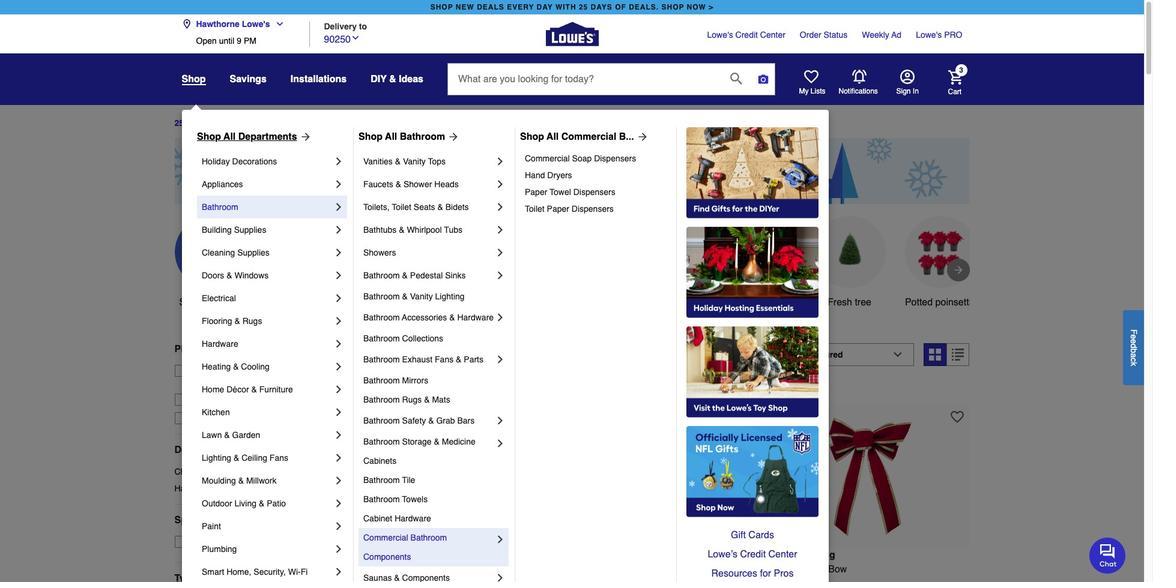 Task type: locate. For each thing, give the bounding box(es) containing it.
& right "lawn"
[[224, 431, 230, 440]]

hawthorne
[[196, 19, 240, 29], [193, 378, 233, 388]]

1 horizontal spatial fans
[[435, 355, 454, 365]]

bathroom towels link
[[363, 490, 506, 509]]

100-count 20.62-ft multicolor incandescent plug-in christmas string lights link
[[561, 550, 761, 583]]

& left millwork
[[238, 476, 244, 486]]

& up heating
[[209, 344, 216, 355]]

bathroom up 198
[[363, 334, 400, 344]]

shop left now
[[662, 3, 684, 11]]

bathroom up the bathroom mirrors
[[363, 355, 400, 365]]

1 lights from the left
[[437, 579, 463, 583]]

red
[[808, 564, 826, 575]]

& right store
[[233, 362, 239, 372]]

supplies for building supplies
[[234, 225, 266, 235]]

lowe's down free store pickup today at:
[[236, 378, 261, 388]]

in down bathroom collections link
[[440, 349, 451, 366]]

bathroom for bathroom rugs & mats
[[363, 395, 400, 405]]

dispensers down b...
[[594, 154, 636, 163]]

bathroom accessories & hardware link
[[363, 306, 494, 329]]

0 vertical spatial chevron down image
[[270, 19, 285, 29]]

& down today
[[264, 378, 269, 388]]

1 horizontal spatial living
[[390, 550, 418, 561]]

bathroom for bathroom mirrors
[[363, 376, 400, 386]]

lowe's credit center link
[[687, 545, 819, 565]]

c
[[1129, 358, 1139, 362]]

white inside button
[[746, 297, 771, 308]]

to
[[359, 21, 367, 31]]

chevron right image for outdoor living & patio
[[333, 498, 345, 510]]

holiday up 8.5- at the bottom right of the page
[[770, 550, 804, 561]]

lowe's home improvement lists image
[[804, 70, 818, 84]]

living for in
[[807, 550, 835, 561]]

shop all bathroom
[[359, 132, 445, 142]]

bathroom down cabinets
[[363, 476, 400, 485]]

chevron right image for lighting & ceiling fans
[[333, 452, 345, 464]]

garden
[[232, 431, 260, 440]]

1 horizontal spatial plug-
[[561, 579, 584, 583]]

holiday inside "holiday living 8.5-in w red bow"
[[770, 550, 804, 561]]

1 horizontal spatial arrow right image
[[634, 131, 649, 143]]

vanity up 'accessories' at the bottom left
[[410, 292, 433, 302]]

bathroom up vanities & vanity tops 'link'
[[400, 132, 445, 142]]

1 count from the left
[[372, 564, 398, 575]]

arrow right image inside shop all bathroom 'link'
[[445, 131, 460, 143]]

chevron right image for bathtubs & whirlpool tubs
[[494, 224, 506, 236]]

1 vertical spatial vanity
[[410, 292, 433, 302]]

bathroom for bathroom collections
[[363, 334, 400, 344]]

vanities & vanity tops link
[[363, 150, 494, 173]]

faucets & shower heads link
[[363, 173, 494, 196]]

chevron right image for paint
[[333, 521, 345, 533]]

lights down multicolor
[[668, 579, 694, 583]]

christmas inside "holiday living 100-count 20.62-ft white incandescent plug- in christmas string lights"
[[363, 579, 407, 583]]

0 vertical spatial plug-
[[523, 564, 545, 575]]

commercial soap dispensers link
[[525, 150, 668, 167]]

resources for pros
[[712, 569, 794, 580]]

vanity for lighting
[[410, 292, 433, 302]]

plumbing
[[202, 545, 237, 554]]

1 horizontal spatial lights
[[668, 579, 694, 583]]

20.62- down commercial bathroom components
[[400, 564, 428, 575]]

20.62- left multicolor
[[609, 564, 636, 575]]

shop left 'electrical'
[[179, 297, 202, 308]]

credit up resources for pros link
[[740, 550, 766, 560]]

savings button
[[230, 68, 267, 90]]

2 lights from the left
[[668, 579, 694, 583]]

in
[[440, 349, 451, 366], [786, 564, 794, 575]]

doors & windows link
[[202, 264, 333, 287]]

0 vertical spatial shop
[[182, 74, 206, 85]]

dispensers down paper towel dispensers 'link'
[[572, 204, 614, 214]]

0 horizontal spatial 20.62-
[[400, 564, 428, 575]]

whirlpool
[[407, 225, 442, 235]]

2 vertical spatial dispensers
[[572, 204, 614, 214]]

find gifts for the diyer. image
[[687, 127, 819, 219]]

2 ft from the left
[[636, 564, 641, 575]]

0 horizontal spatial lights
[[437, 579, 463, 583]]

bathroom inside bathroom storage & medicine cabinets
[[363, 437, 400, 447]]

1 vertical spatial in
[[786, 564, 794, 575]]

1 e from the top
[[1129, 334, 1139, 339]]

gift cards
[[731, 530, 774, 541]]

heart outline image
[[951, 411, 964, 424]]

fast
[[193, 414, 209, 423]]

1 vertical spatial pickup
[[235, 366, 260, 376]]

stores
[[300, 378, 323, 388]]

25 days of deals
[[175, 119, 241, 128]]

bathroom up cabinets
[[363, 437, 400, 447]]

search image
[[730, 72, 742, 84]]

bathroom inside "link"
[[363, 271, 400, 281]]

ft down commercial bathroom components
[[428, 564, 433, 575]]

2 incandescent from the left
[[688, 564, 745, 575]]

white inside "holiday living 100-count 20.62-ft white incandescent plug- in christmas string lights"
[[436, 564, 460, 575]]

1 horizontal spatial toilet
[[525, 204, 545, 214]]

smart home, security, wi-fi
[[202, 568, 308, 577]]

hawthorne down store
[[193, 378, 233, 388]]

hardware down towels
[[395, 514, 431, 524]]

lowe's up pm
[[242, 19, 270, 29]]

chevron right image for kitchen
[[333, 407, 345, 419]]

paper
[[525, 187, 547, 197], [547, 204, 569, 214]]

chevron right image for toilets, toilet seats & bidets
[[494, 201, 506, 213]]

1 vertical spatial fans
[[270, 454, 288, 463]]

1 vertical spatial white
[[436, 564, 460, 575]]

lights down the commercial bathroom components link
[[437, 579, 463, 583]]

all inside 'link'
[[385, 132, 397, 142]]

holiday for holiday living 8.5-in w red bow
[[770, 550, 804, 561]]

1 20.62- from the left
[[400, 564, 428, 575]]

compare inside 5013254527 "element"
[[791, 385, 826, 394]]

center up 8.5- at the bottom right of the page
[[769, 550, 797, 560]]

0 horizontal spatial pickup
[[175, 344, 206, 355]]

0 vertical spatial hardware
[[457, 313, 494, 323]]

departments down "lawn"
[[175, 445, 233, 456]]

0 horizontal spatial living
[[235, 499, 257, 509]]

white button
[[722, 216, 794, 310]]

living up red
[[807, 550, 835, 561]]

center left order
[[760, 30, 786, 40]]

chevron down image inside hawthorne lowe's button
[[270, 19, 285, 29]]

days
[[591, 3, 613, 11]]

w
[[796, 564, 806, 575]]

flooring & rugs
[[202, 317, 262, 326]]

hawthorne for hawthorne lowe's
[[196, 19, 240, 29]]

lowe's home improvement logo image
[[546, 8, 599, 60]]

safety
[[402, 416, 426, 426]]

faucets & shower heads
[[363, 180, 459, 189]]

décor
[[227, 385, 249, 395]]

credit for lowe's
[[740, 550, 766, 560]]

commercial up hand dryers
[[525, 154, 570, 163]]

bathroom & pedestal sinks link
[[363, 264, 494, 287]]

pickup up free
[[175, 344, 206, 355]]

chevron right image
[[494, 156, 506, 168], [333, 201, 345, 213], [333, 270, 345, 282], [494, 270, 506, 282], [333, 293, 345, 305], [494, 312, 506, 324], [333, 315, 345, 327], [333, 338, 345, 350], [494, 354, 506, 366], [333, 361, 345, 373], [333, 407, 345, 419], [494, 438, 506, 450], [333, 475, 345, 487], [333, 544, 345, 556], [494, 572, 506, 583]]

2 horizontal spatial in
[[913, 87, 919, 96]]

2 e from the top
[[1129, 339, 1139, 344]]

lowe's home improvement account image
[[900, 70, 915, 84]]

e up b
[[1129, 339, 1139, 344]]

bathroom & pedestal sinks
[[363, 271, 466, 281]]

lighting & ceiling fans link
[[202, 447, 333, 470]]

0 horizontal spatial in
[[353, 579, 361, 583]]

shop up vanities
[[359, 132, 383, 142]]

0 horizontal spatial string
[[409, 579, 435, 583]]

0 horizontal spatial in
[[440, 349, 451, 366]]

0 vertical spatial vanity
[[403, 157, 426, 166]]

2 vertical spatial hardware
[[395, 514, 431, 524]]

1 vertical spatial lighting
[[202, 454, 231, 463]]

0 vertical spatial supplies
[[234, 225, 266, 235]]

chevron right image for bathroom exhaust fans & parts
[[494, 354, 506, 366]]

0 vertical spatial fans
[[435, 355, 454, 365]]

1 horizontal spatial shop
[[662, 3, 684, 11]]

shop inside 'link'
[[359, 132, 383, 142]]

every
[[507, 3, 534, 11]]

chevron right image for doors & windows
[[333, 270, 345, 282]]

string down the commercial bathroom components link
[[409, 579, 435, 583]]

count
[[372, 564, 398, 575], [581, 564, 606, 575]]

living down hanukkah decorations link
[[235, 499, 257, 509]]

sign in button
[[897, 70, 919, 96]]

bathroom down the appliances
[[202, 202, 238, 212]]

commercial for soap
[[525, 154, 570, 163]]

0 vertical spatial in
[[440, 349, 451, 366]]

string inside 100-count 20.62-ft multicolor incandescent plug-in christmas string lights
[[640, 579, 665, 583]]

shop down 25 days of deals
[[197, 132, 221, 142]]

arrow right image up the tops at left
[[445, 131, 460, 143]]

2 horizontal spatial shop
[[520, 132, 544, 142]]

0 horizontal spatial christmas
[[175, 467, 212, 477]]

bathroom down the showers on the left top
[[363, 271, 400, 281]]

1 ft from the left
[[428, 564, 433, 575]]

2 horizontal spatial hardware
[[457, 313, 494, 323]]

& left grab
[[428, 416, 434, 426]]

supplies up the windows
[[237, 248, 270, 258]]

0 horizontal spatial hardware
[[202, 339, 238, 349]]

cards
[[749, 530, 774, 541]]

delivery up heating & cooling
[[218, 344, 256, 355]]

holiday inside "holiday living 100-count 20.62-ft white incandescent plug- in christmas string lights"
[[353, 550, 388, 561]]

dispensers down hand dryers link
[[573, 187, 616, 197]]

sale
[[210, 538, 227, 547]]

0 vertical spatial credit
[[736, 30, 758, 40]]

heart outline image
[[743, 411, 756, 424]]

compare inside 1001813120 element
[[374, 385, 409, 394]]

chevron right image for moulding & millwork
[[333, 475, 345, 487]]

0 horizontal spatial plug-
[[523, 564, 545, 575]]

living inside "holiday living 8.5-in w red bow"
[[807, 550, 835, 561]]

hardware inside cabinet hardware link
[[395, 514, 431, 524]]

chevron right image for commercial bathroom components
[[494, 534, 506, 546]]

arrow right image for shop all commercial b...
[[634, 131, 649, 143]]

bathroom down 198
[[363, 376, 400, 386]]

arrow right image
[[445, 131, 460, 143], [634, 131, 649, 143], [952, 264, 964, 276]]

0 horizontal spatial white
[[436, 564, 460, 575]]

plug- inside "holiday living 100-count 20.62-ft white incandescent plug- in christmas string lights"
[[523, 564, 545, 575]]

new
[[456, 3, 474, 11]]

pickup up hawthorne lowe's & nearby stores button on the left bottom of the page
[[235, 366, 260, 376]]

lighting up "christmas decorations"
[[202, 454, 231, 463]]

0 vertical spatial hawthorne
[[196, 19, 240, 29]]

cart
[[948, 87, 962, 96]]

bathroom up cabinet
[[363, 495, 400, 505]]

rugs down mirrors
[[402, 395, 422, 405]]

2 horizontal spatial christmas
[[594, 579, 638, 583]]

vanity left the tops at left
[[403, 157, 426, 166]]

dispensers inside 'link'
[[573, 187, 616, 197]]

0 horizontal spatial compare
[[374, 385, 409, 394]]

25 right with
[[579, 3, 588, 11]]

hawthorne lowe's button
[[182, 12, 289, 36]]

1 vertical spatial rugs
[[402, 395, 422, 405]]

90250 button
[[324, 31, 360, 47]]

dispensers for commercial soap dispensers
[[594, 154, 636, 163]]

shop for shop
[[182, 74, 206, 85]]

1 vertical spatial center
[[769, 550, 797, 560]]

bathroom towels
[[363, 495, 428, 505]]

commercial inside commercial bathroom components
[[363, 533, 408, 543]]

status
[[824, 30, 848, 40]]

& right bathtubs at the top left
[[399, 225, 405, 235]]

departments up holiday decorations link
[[238, 132, 297, 142]]

chevron right image for lawn & garden
[[333, 430, 345, 442]]

& right diy
[[389, 74, 396, 85]]

0 vertical spatial rugs
[[242, 317, 262, 326]]

lowe's pro link
[[916, 29, 963, 41]]

arrow right image up poinsettia on the right of page
[[952, 264, 964, 276]]

home
[[202, 385, 224, 395]]

in inside "holiday living 8.5-in w red bow"
[[786, 564, 794, 575]]

paper down towel
[[547, 204, 569, 214]]

1 horizontal spatial shop
[[359, 132, 383, 142]]

hawthorne up open until 9 pm
[[196, 19, 240, 29]]

hardware down flooring
[[202, 339, 238, 349]]

& right storage
[[434, 437, 440, 447]]

& inside "link"
[[402, 271, 408, 281]]

25 days of deals link
[[175, 119, 241, 128]]

arrow right image for shop all bathroom
[[445, 131, 460, 143]]

living down cabinet hardware at the bottom of the page
[[390, 550, 418, 561]]

chevron right image for cleaning supplies
[[333, 247, 345, 259]]

toilet left seats
[[392, 202, 411, 212]]

bathroom down bathroom & pedestal sinks
[[363, 292, 400, 302]]

e up the d
[[1129, 334, 1139, 339]]

0 vertical spatial 25
[[579, 3, 588, 11]]

showers link
[[363, 241, 494, 264]]

living
[[235, 499, 257, 509], [390, 550, 418, 561], [807, 550, 835, 561]]

0 vertical spatial dispensers
[[594, 154, 636, 163]]

d
[[1129, 344, 1139, 349]]

0 horizontal spatial toilet
[[392, 202, 411, 212]]

& left shower
[[396, 180, 401, 189]]

lowe's inside button
[[242, 19, 270, 29]]

bars
[[457, 416, 475, 426]]

0 horizontal spatial 25
[[175, 119, 184, 128]]

fans up bathroom mirrors link
[[435, 355, 454, 365]]

1 horizontal spatial christmas
[[363, 579, 407, 583]]

chevron right image for hardware
[[333, 338, 345, 350]]

2 20.62- from the left
[[609, 564, 636, 575]]

delivery up 90250
[[324, 21, 357, 31]]

1 horizontal spatial chevron down image
[[351, 33, 360, 42]]

lowe's down >
[[707, 30, 733, 40]]

25 left days
[[175, 119, 184, 128]]

paper down hand
[[525, 187, 547, 197]]

christmas
[[175, 467, 212, 477], [363, 579, 407, 583], [594, 579, 638, 583]]

0 horizontal spatial 100-
[[353, 564, 372, 575]]

in inside button
[[913, 87, 919, 96]]

1 vertical spatial hawthorne
[[193, 378, 233, 388]]

bathroom down led
[[363, 313, 400, 323]]

all up commercial soap dispensers
[[547, 132, 559, 142]]

shop inside button
[[179, 297, 202, 308]]

ad
[[892, 30, 902, 40]]

holiday up the appliances
[[202, 157, 230, 166]]

bathroom & vanity lighting link
[[363, 287, 506, 306]]

1 horizontal spatial departments
[[238, 132, 297, 142]]

1 vertical spatial hardware
[[202, 339, 238, 349]]

lowe's home improvement notification center image
[[852, 70, 867, 84]]

& left 'parts'
[[456, 355, 462, 365]]

1 horizontal spatial string
[[640, 579, 665, 583]]

chevron right image
[[333, 156, 345, 168], [333, 178, 345, 190], [494, 178, 506, 190], [494, 201, 506, 213], [333, 224, 345, 236], [494, 224, 506, 236], [333, 247, 345, 259], [494, 247, 506, 259], [333, 384, 345, 396], [494, 415, 506, 427], [333, 430, 345, 442], [333, 452, 345, 464], [333, 498, 345, 510], [333, 521, 345, 533], [494, 534, 506, 546], [333, 566, 345, 578]]

hawthorne inside button
[[193, 378, 233, 388]]

chevron right image for home décor & furniture
[[333, 384, 345, 396]]

0 vertical spatial center
[[760, 30, 786, 40]]

1 horizontal spatial in
[[786, 564, 794, 575]]

chevron right image for electrical
[[333, 293, 345, 305]]

1 horizontal spatial 100-
[[561, 564, 581, 575]]

decorations for christmas decorations
[[215, 467, 260, 477]]

0 vertical spatial paper
[[525, 187, 547, 197]]

1 horizontal spatial 20.62-
[[609, 564, 636, 575]]

0 horizontal spatial shop
[[197, 132, 221, 142]]

fans right ceiling on the left of the page
[[270, 454, 288, 463]]

1 vertical spatial commercial
[[525, 154, 570, 163]]

dispensers
[[594, 154, 636, 163], [573, 187, 616, 197], [572, 204, 614, 214]]

commercial up the soap at top
[[561, 132, 617, 142]]

chevron right image for holiday decorations
[[333, 156, 345, 168]]

0 horizontal spatial ft
[[428, 564, 433, 575]]

1 incandescent from the left
[[463, 564, 520, 575]]

& right décor
[[251, 385, 257, 395]]

all for deals
[[204, 297, 215, 308]]

1 string from the left
[[409, 579, 435, 583]]

1 horizontal spatial 25
[[579, 3, 588, 11]]

count inside "holiday living 100-count 20.62-ft white incandescent plug- in christmas string lights"
[[372, 564, 398, 575]]

arrow right image inside shop all commercial b... link
[[634, 131, 649, 143]]

vanity
[[403, 157, 426, 166], [410, 292, 433, 302]]

medicine
[[442, 437, 476, 447]]

Search Query text field
[[448, 64, 721, 95]]

1 vertical spatial deals
[[217, 297, 242, 308]]

appliances
[[202, 180, 243, 189]]

& inside 'link'
[[395, 157, 401, 166]]

incandescent inside "holiday living 100-count 20.62-ft white incandescent plug- in christmas string lights"
[[463, 564, 520, 575]]

1 horizontal spatial white
[[746, 297, 771, 308]]

None search field
[[448, 63, 775, 106]]

1 vertical spatial supplies
[[237, 248, 270, 258]]

1 horizontal spatial compare
[[791, 385, 826, 394]]

supplies up cleaning supplies
[[234, 225, 266, 235]]

chevron right image for flooring & rugs
[[333, 315, 345, 327]]

all inside button
[[204, 297, 215, 308]]

1 100- from the left
[[353, 564, 372, 575]]

moulding
[[202, 476, 236, 486]]

in left w
[[786, 564, 794, 575]]

1 vertical spatial chevron down image
[[351, 33, 360, 42]]

0 horizontal spatial incandescent
[[463, 564, 520, 575]]

& right vanities
[[395, 157, 401, 166]]

outdoor
[[202, 499, 232, 509]]

commercial
[[561, 132, 617, 142], [525, 154, 570, 163], [363, 533, 408, 543]]

1 vertical spatial credit
[[740, 550, 766, 560]]

commercial up components
[[363, 533, 408, 543]]

chevron down image
[[270, 19, 285, 29], [351, 33, 360, 42]]

0 vertical spatial lighting
[[435, 292, 465, 302]]

2 string from the left
[[640, 579, 665, 583]]

with
[[556, 3, 576, 11]]

moulding & millwork link
[[202, 470, 333, 493]]

holiday for holiday living 100-count 20.62-ft white incandescent plug- in christmas string lights
[[353, 550, 388, 561]]

plug- inside 100-count 20.62-ft multicolor incandescent plug-in christmas string lights
[[561, 579, 584, 583]]

chevron right image for bathroom safety & grab bars
[[494, 415, 506, 427]]

location image
[[182, 19, 191, 29]]

pickup & delivery
[[175, 344, 256, 355]]

1 vertical spatial departments
[[175, 445, 233, 456]]

0 vertical spatial deals
[[219, 119, 241, 128]]

decoration
[[645, 312, 690, 322]]

bathroom inside 'link'
[[400, 132, 445, 142]]

1 compare from the left
[[374, 385, 409, 394]]

1 horizontal spatial incandescent
[[688, 564, 745, 575]]

vanity inside 'link'
[[403, 157, 426, 166]]

bathtubs & whirlpool tubs
[[363, 225, 463, 235]]

1 vertical spatial shop
[[179, 297, 202, 308]]

rugs down electrical link
[[242, 317, 262, 326]]

2 compare from the left
[[791, 385, 826, 394]]

chevron right image for plumbing
[[333, 544, 345, 556]]

ft inside 100-count 20.62-ft multicolor incandescent plug-in christmas string lights
[[636, 564, 641, 575]]

0 horizontal spatial arrow right image
[[445, 131, 460, 143]]

nearby
[[272, 378, 297, 388]]

flooring & rugs link
[[202, 310, 333, 333]]

2 shop from the left
[[359, 132, 383, 142]]

visit the lowe's toy shop. image
[[687, 327, 819, 418]]

2 vertical spatial commercial
[[363, 533, 408, 543]]

2 horizontal spatial living
[[807, 550, 835, 561]]

0 vertical spatial pickup
[[175, 344, 206, 355]]

all up flooring
[[204, 297, 215, 308]]

f e e d b a c k
[[1129, 329, 1139, 366]]

led button
[[357, 216, 429, 310]]

chevron right image for smart home, security, wi-fi
[[333, 566, 345, 578]]

shop all departments
[[197, 132, 297, 142]]

2 100- from the left
[[561, 564, 581, 575]]

bathroom down 1001813120 element
[[363, 416, 400, 426]]

1 horizontal spatial in
[[584, 579, 592, 583]]

shop left new
[[431, 3, 453, 11]]

all up vanities
[[385, 132, 397, 142]]

credit up the search image
[[736, 30, 758, 40]]

shop all deals button
[[175, 216, 247, 310]]

kitchen
[[202, 408, 230, 417]]

living inside "holiday living 100-count 20.62-ft white incandescent plug- in christmas string lights"
[[390, 550, 418, 561]]

hawthorne inside button
[[196, 19, 240, 29]]

& left patio
[[259, 499, 264, 509]]

& right doors in the left of the page
[[227, 271, 232, 281]]

bathroom for bathroom & vanity lighting
[[363, 292, 400, 302]]

lighting down sinks
[[435, 292, 465, 302]]

1001813120 element
[[353, 384, 409, 396]]

tree
[[855, 297, 872, 308]]

chevron right image for bathroom storage & medicine cabinets
[[494, 438, 506, 450]]

camera image
[[757, 73, 769, 85]]

string down multicolor
[[640, 579, 665, 583]]

2 count from the left
[[581, 564, 606, 575]]

1 vertical spatial plug-
[[561, 579, 584, 583]]

& right seats
[[438, 202, 443, 212]]

1 vertical spatial delivery
[[218, 344, 256, 355]]

order status link
[[800, 29, 848, 41]]

shop down open
[[182, 74, 206, 85]]

1 shop from the left
[[197, 132, 221, 142]]

bathroom down cabinet hardware link
[[411, 533, 447, 543]]

3 shop from the left
[[520, 132, 544, 142]]

1 horizontal spatial hardware
[[395, 514, 431, 524]]

0 horizontal spatial count
[[372, 564, 398, 575]]

arrow right image up commercial soap dispensers link
[[634, 131, 649, 143]]

tops
[[428, 157, 446, 166]]

faucets
[[363, 180, 393, 189]]

arrow right image
[[297, 131, 311, 143]]

0 horizontal spatial chevron down image
[[270, 19, 285, 29]]

all down 25 days of deals
[[224, 132, 236, 142]]

bathroom for bathroom accessories & hardware
[[363, 313, 400, 323]]

shop for shop all bathroom
[[359, 132, 383, 142]]

0 vertical spatial white
[[746, 297, 771, 308]]

savings
[[230, 74, 267, 85]]

soap
[[572, 154, 592, 163]]

ft inside "holiday living 100-count 20.62-ft white incandescent plug- in christmas string lights"
[[428, 564, 433, 575]]

list view image
[[952, 349, 964, 361]]



Task type: describe. For each thing, give the bounding box(es) containing it.
bathroom for bathroom & pedestal sinks
[[363, 271, 400, 281]]

shop button
[[182, 73, 206, 85]]

bathroom rugs & mats
[[363, 395, 450, 405]]

lighting & ceiling fans
[[202, 454, 288, 463]]

paper towel dispensers link
[[525, 184, 668, 201]]

credit for lowe's
[[736, 30, 758, 40]]

shop for shop all departments
[[197, 132, 221, 142]]

hanging decoration
[[645, 297, 690, 322]]

of
[[209, 119, 217, 128]]

b
[[1129, 349, 1139, 353]]

bathroom exhaust fans & parts link
[[363, 348, 494, 371]]

all for commercial
[[547, 132, 559, 142]]

shop new deals every day with 25 days of deals. shop now >
[[431, 3, 714, 11]]

home,
[[227, 568, 251, 577]]

all for departments
[[224, 132, 236, 142]]

outdoor living & patio link
[[202, 493, 333, 515]]

20.62- inside 100-count 20.62-ft multicolor incandescent plug-in christmas string lights
[[609, 564, 636, 575]]

hawthorne lowe's
[[196, 19, 270, 29]]

toilet paper dispensers
[[525, 204, 614, 214]]

hanukkah
[[175, 484, 212, 494]]

commercial soap dispensers
[[525, 154, 636, 163]]

dispensers for toilet paper dispensers
[[572, 204, 614, 214]]

bathroom for bathroom storage & medicine cabinets
[[363, 437, 400, 447]]

f
[[1129, 329, 1139, 334]]

in inside 100-count 20.62-ft multicolor incandescent plug-in christmas string lights
[[584, 579, 592, 583]]

supplies for cleaning supplies
[[237, 248, 270, 258]]

lowe's left pro
[[916, 30, 942, 40]]

2 shop from the left
[[662, 3, 684, 11]]

free
[[193, 366, 210, 376]]

in inside "holiday living 100-count 20.62-ft white incandescent plug- in christmas string lights"
[[353, 579, 361, 583]]

hanging decoration button
[[631, 216, 703, 324]]

cleaning supplies
[[202, 248, 270, 258]]

shop new deals every day with 25 days of deals. shop now > link
[[428, 0, 716, 14]]

hanukkah decorations link
[[175, 483, 334, 495]]

of
[[615, 3, 626, 11]]

all for bathroom
[[385, 132, 397, 142]]

hardware inside bathroom accessories & hardware link
[[457, 313, 494, 323]]

cabinet hardware link
[[363, 509, 506, 529]]

officially licensed n f l gifts. shop now. image
[[687, 427, 819, 518]]

holiday living 100-count 20.62-ft white incandescent plug- in christmas string lights
[[353, 550, 545, 583]]

smart home, security, wi-fi link
[[202, 561, 333, 583]]

center for lowe's credit center
[[760, 30, 786, 40]]

my lists link
[[799, 70, 826, 96]]

& inside bathroom storage & medicine cabinets
[[434, 437, 440, 447]]

outdoor living & patio
[[202, 499, 286, 509]]

bathroom collections link
[[363, 329, 506, 348]]

chevron right image for bathroom accessories & hardware
[[494, 312, 506, 324]]

& down bathroom & pedestal sinks
[[402, 292, 408, 302]]

decorations for hanukkah decorations
[[215, 484, 260, 494]]

& right flooring
[[235, 317, 240, 326]]

smart
[[202, 568, 224, 577]]

1 horizontal spatial lighting
[[435, 292, 465, 302]]

vanities
[[363, 157, 393, 166]]

hawthorne for hawthorne lowe's & nearby stores
[[193, 378, 233, 388]]

2 vertical spatial delivery
[[211, 414, 242, 423]]

0 vertical spatial commercial
[[561, 132, 617, 142]]

open until 9 pm
[[196, 36, 256, 46]]

& left mats
[[424, 395, 430, 405]]

bathroom for bathroom safety & grab bars
[[363, 416, 400, 426]]

lists
[[811, 87, 826, 96]]

heating & cooling
[[202, 362, 270, 372]]

100- inside "holiday living 100-count 20.62-ft white incandescent plug- in christmas string lights"
[[353, 564, 372, 575]]

f e e d b a c k button
[[1123, 310, 1144, 385]]

holiday hosting essentials. image
[[687, 227, 819, 318]]

bathroom storage & medicine cabinets link
[[363, 433, 494, 471]]

5013254527 element
[[770, 384, 826, 396]]

1 horizontal spatial rugs
[[402, 395, 422, 405]]

& inside "link"
[[396, 180, 401, 189]]

free store pickup today at:
[[193, 366, 296, 376]]

center for lowe's credit center
[[769, 550, 797, 560]]

pros
[[774, 569, 794, 580]]

incandescent inside 100-count 20.62-ft multicolor incandescent plug-in christmas string lights
[[688, 564, 745, 575]]

shop for shop all deals
[[179, 297, 202, 308]]

1 vertical spatial 25
[[175, 119, 184, 128]]

towels
[[402, 495, 428, 505]]

>
[[709, 3, 714, 11]]

& left ceiling on the left of the page
[[234, 454, 239, 463]]

deals.
[[629, 3, 659, 11]]

dryers
[[547, 171, 572, 180]]

compare for 1001813120 element
[[374, 385, 409, 394]]

string inside "holiday living 100-count 20.62-ft white incandescent plug- in christmas string lights"
[[409, 579, 435, 583]]

hardware inside hardware link
[[202, 339, 238, 349]]

25 days of deals. shop new deals every day. while supplies last. image
[[175, 138, 970, 204]]

doors
[[202, 271, 224, 281]]

lowe's inside button
[[236, 378, 261, 388]]

bathroom for bathroom tile
[[363, 476, 400, 485]]

compare for 5013254527 "element" on the bottom of the page
[[791, 385, 826, 394]]

living for patio
[[235, 499, 257, 509]]

holiday for holiday decorations
[[202, 157, 230, 166]]

living for count
[[390, 550, 418, 561]]

0 horizontal spatial fans
[[270, 454, 288, 463]]

& down bathroom & vanity lighting link
[[449, 313, 455, 323]]

bow
[[829, 564, 847, 575]]

christmas inside 100-count 20.62-ft multicolor incandescent plug-in christmas string lights
[[594, 579, 638, 583]]

1 shop from the left
[[431, 3, 453, 11]]

lights inside 100-count 20.62-ft multicolor incandescent plug-in christmas string lights
[[668, 579, 694, 583]]

chevron down image inside 90250 button
[[351, 33, 360, 42]]

chevron right image for vanities & vanity tops
[[494, 156, 506, 168]]

hardware link
[[202, 333, 333, 356]]

chat invite button image
[[1090, 538, 1126, 574]]

weekly ad link
[[862, 29, 902, 41]]

chevron right image for showers
[[494, 247, 506, 259]]

bathroom safety & grab bars link
[[363, 410, 494, 433]]

1 horizontal spatial pickup
[[235, 366, 260, 376]]

bathroom collections
[[363, 334, 443, 344]]

lowe's home improvement cart image
[[948, 70, 963, 84]]

cabinets
[[363, 457, 397, 466]]

count inside 100-count 20.62-ft multicolor incandescent plug-in christmas string lights
[[581, 564, 606, 575]]

dispensers for paper towel dispensers
[[573, 187, 616, 197]]

holiday down bathroom collections link
[[455, 349, 507, 366]]

pedestal
[[410, 271, 443, 281]]

chevron right image for appliances
[[333, 178, 345, 190]]

chevron right image for bathroom
[[333, 201, 345, 213]]

accessories
[[402, 313, 447, 323]]

toilets,
[[363, 202, 390, 212]]

20.62- inside "holiday living 100-count 20.62-ft white incandescent plug- in christmas string lights"
[[400, 564, 428, 575]]

100- inside 100-count 20.62-ft multicolor incandescent plug-in christmas string lights
[[561, 564, 581, 575]]

198 products in holiday decorations
[[353, 349, 595, 366]]

2 horizontal spatial arrow right image
[[952, 264, 964, 276]]

0 vertical spatial departments
[[238, 132, 297, 142]]

hanging
[[649, 297, 685, 308]]

bathroom for bathroom exhaust fans & parts
[[363, 355, 400, 365]]

holiday living 8.5-in w red bow
[[770, 550, 847, 575]]

order status
[[800, 30, 848, 40]]

decorations for holiday decorations
[[232, 157, 277, 166]]

0 horizontal spatial rugs
[[242, 317, 262, 326]]

building supplies
[[202, 225, 266, 235]]

weekly
[[862, 30, 890, 40]]

0 vertical spatial delivery
[[324, 21, 357, 31]]

vanity for tops
[[403, 157, 426, 166]]

bathroom for bathroom towels
[[363, 495, 400, 505]]

lowe's pro
[[916, 30, 963, 40]]

paper inside 'link'
[[525, 187, 547, 197]]

deals inside shop all deals button
[[217, 297, 242, 308]]

0 horizontal spatial lighting
[[202, 454, 231, 463]]

0 horizontal spatial departments
[[175, 445, 233, 456]]

chevron right image for heating & cooling
[[333, 361, 345, 373]]

cleaning
[[202, 248, 235, 258]]

on sale
[[196, 538, 227, 547]]

departments element
[[175, 444, 334, 456]]

shop all commercial b... link
[[520, 130, 649, 144]]

gift cards link
[[687, 526, 819, 545]]

bathroom tile link
[[363, 471, 506, 490]]

chevron right image for bathroom & pedestal sinks
[[494, 270, 506, 282]]

lowe's credit center
[[708, 550, 797, 560]]

bathroom inside commercial bathroom components
[[411, 533, 447, 543]]

1 vertical spatial paper
[[547, 204, 569, 214]]

towel
[[550, 187, 571, 197]]

today
[[262, 366, 284, 376]]

fresh
[[828, 297, 852, 308]]

components
[[363, 553, 411, 562]]

lights inside "holiday living 100-count 20.62-ft white incandescent plug- in christmas string lights"
[[437, 579, 463, 583]]

chevron right image for building supplies
[[333, 224, 345, 236]]

holiday decorations link
[[202, 150, 333, 173]]

electrical
[[202, 294, 236, 303]]

heating
[[202, 362, 231, 372]]

exhaust
[[402, 355, 433, 365]]

potted poinsettia button
[[905, 216, 977, 310]]

shop all departments link
[[197, 130, 311, 144]]

commercial for bathroom
[[363, 533, 408, 543]]

bathroom mirrors link
[[363, 371, 506, 390]]

building
[[202, 225, 232, 235]]

ideas
[[399, 74, 423, 85]]

grid view image
[[930, 349, 942, 361]]

chevron right image for faucets & shower heads
[[494, 178, 506, 190]]

lowe's credit center
[[707, 30, 786, 40]]

commercial bathroom components
[[363, 533, 449, 562]]

potted poinsettia
[[905, 297, 977, 308]]

until
[[219, 36, 234, 46]]

9
[[237, 36, 241, 46]]

b...
[[619, 132, 634, 142]]

fresh tree
[[828, 297, 872, 308]]

shop for shop all commercial b...
[[520, 132, 544, 142]]



Task type: vqa. For each thing, say whether or not it's contained in the screenshot.
Usa
no



